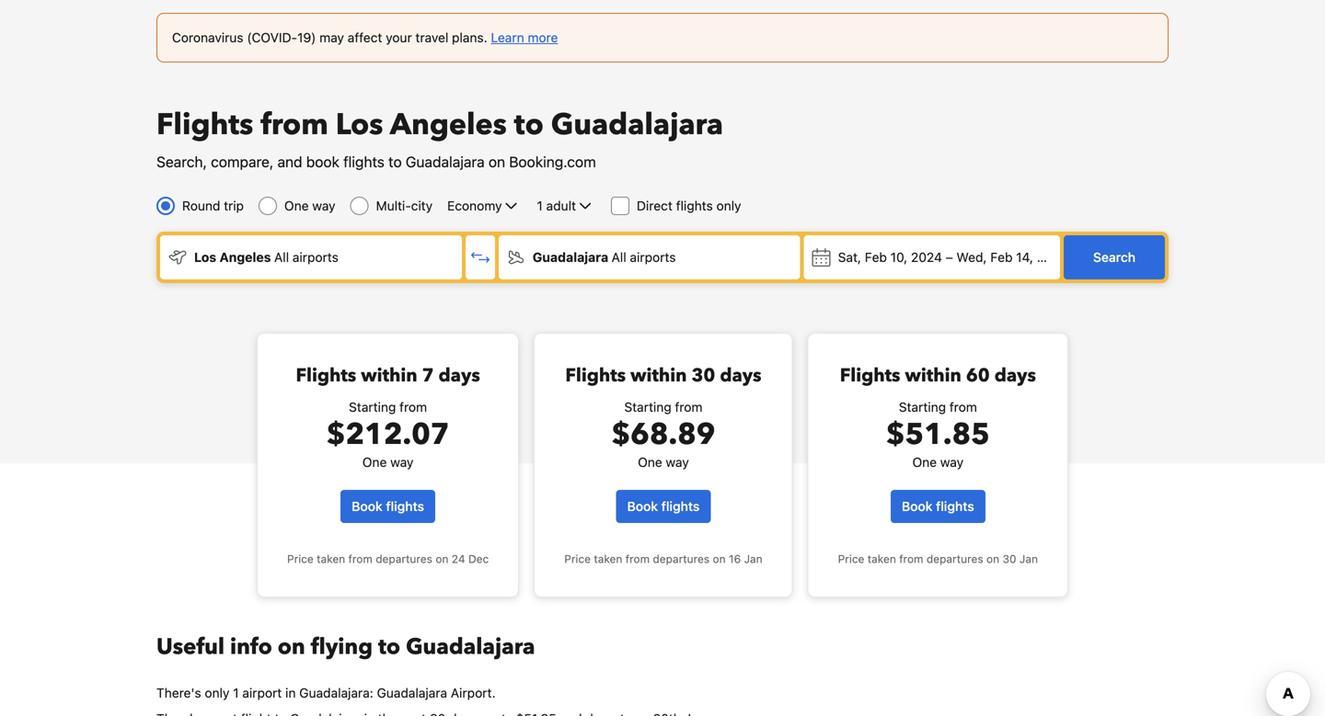 Task type: describe. For each thing, give the bounding box(es) containing it.
may
[[319, 30, 344, 45]]

compare,
[[211, 153, 274, 171]]

guadalajara left "airport."
[[377, 686, 447, 701]]

trip
[[224, 198, 244, 214]]

book flights link for $51.85
[[891, 491, 985, 524]]

booking.com
[[509, 153, 596, 171]]

angeles inside flights from los angeles to guadalajara search, compare, and book flights to guadalajara on booking.com
[[390, 105, 507, 145]]

direct
[[637, 198, 673, 214]]

book flights for $51.85
[[902, 499, 974, 514]]

2 2024 from the left
[[1037, 250, 1068, 265]]

taken for $51.85
[[868, 553, 896, 566]]

flights within 7 days
[[296, 364, 480, 389]]

learn
[[491, 30, 524, 45]]

2 feb from the left
[[991, 250, 1013, 265]]

60
[[966, 364, 990, 389]]

flights within 30 days
[[565, 364, 762, 389]]

on inside flights from los angeles to guadalajara search, compare, and book flights to guadalajara on booking.com
[[489, 153, 505, 171]]

from inside starting from $68.89 one way
[[675, 400, 703, 415]]

starting for $212.07
[[349, 400, 396, 415]]

starting for $68.89
[[624, 400, 672, 415]]

sat, feb 10, 2024 – wed, feb 14, 2024 button
[[804, 236, 1068, 280]]

1 all from the left
[[274, 250, 289, 265]]

sat,
[[838, 250, 861, 265]]

flights from los angeles to guadalajara search, compare, and book flights to guadalajara on booking.com
[[156, 105, 723, 171]]

guadalajara up city
[[406, 153, 485, 171]]

airport.
[[451, 686, 496, 701]]

wed,
[[957, 250, 987, 265]]

useful
[[156, 633, 225, 663]]

more
[[528, 30, 558, 45]]

taken for $68.89
[[594, 553, 623, 566]]

$51.85
[[886, 415, 990, 455]]

1 vertical spatial to
[[388, 153, 402, 171]]

departures for $51.85
[[927, 553, 984, 566]]

book for $51.85
[[902, 499, 933, 514]]

useful info on flying to guadalajara
[[156, 633, 535, 663]]

1 horizontal spatial 30
[[1003, 553, 1017, 566]]

there's
[[156, 686, 201, 701]]

there's only 1 airport in guadalajara: guadalajara airport.
[[156, 686, 496, 701]]

coronavirus (covid-19) may affect your travel plans. learn more
[[172, 30, 558, 45]]

from inside flights from los angeles to guadalajara search, compare, and book flights to guadalajara on booking.com
[[261, 105, 328, 145]]

search,
[[156, 153, 207, 171]]

departures for $212.07
[[376, 553, 433, 566]]

1 adult button
[[535, 195, 596, 217]]

way down book
[[312, 198, 336, 214]]

1 adult
[[537, 198, 576, 214]]

learn more link
[[491, 30, 558, 45]]

guadalajara:
[[299, 686, 373, 701]]

2 all from the left
[[612, 250, 626, 265]]

price for $212.07
[[287, 553, 314, 566]]

from inside starting from $212.07 one way
[[400, 400, 427, 415]]

flights for 7
[[296, 364, 356, 389]]

starting from $212.07 one way
[[327, 400, 450, 470]]

price taken from departures on 16 jan
[[564, 553, 763, 566]]

your
[[386, 30, 412, 45]]

flights within 60 days
[[840, 364, 1036, 389]]

way for $212.07
[[390, 455, 414, 470]]

days for $51.85
[[995, 364, 1036, 389]]

direct flights only
[[637, 198, 741, 214]]

book flights for $212.07
[[352, 499, 424, 514]]

10,
[[891, 250, 908, 265]]

in
[[285, 686, 296, 701]]

one for $51.85
[[913, 455, 937, 470]]

los inside flights from los angeles to guadalajara search, compare, and book flights to guadalajara on booking.com
[[336, 105, 383, 145]]

search
[[1093, 250, 1136, 265]]

one for $68.89
[[638, 455, 662, 470]]

book for $68.89
[[627, 499, 658, 514]]

search button
[[1064, 236, 1165, 280]]

way for $51.85
[[940, 455, 964, 470]]

flying
[[311, 633, 373, 663]]

1 airports from the left
[[293, 250, 339, 265]]

on for $68.89
[[713, 553, 726, 566]]

one for $212.07
[[362, 455, 387, 470]]

days for $68.89
[[720, 364, 762, 389]]

flights for $212.07
[[386, 499, 424, 514]]

round trip
[[182, 198, 244, 214]]

jan for $51.85
[[1020, 553, 1038, 566]]

guadalajara up direct
[[551, 105, 723, 145]]

flights right direct
[[676, 198, 713, 214]]

19)
[[297, 30, 316, 45]]

book flights link for $212.07
[[341, 491, 435, 524]]

multi-
[[376, 198, 411, 214]]



Task type: locate. For each thing, give the bounding box(es) containing it.
one inside starting from $212.07 one way
[[362, 455, 387, 470]]

0 horizontal spatial book flights link
[[341, 491, 435, 524]]

2 departures from the left
[[653, 553, 710, 566]]

starting inside starting from $212.07 one way
[[349, 400, 396, 415]]

book flights link up price taken from departures on 24 dec
[[341, 491, 435, 524]]

only
[[717, 198, 741, 214], [205, 686, 230, 701]]

price taken from departures on 30 jan
[[838, 553, 1038, 566]]

way inside starting from $51.85 one way
[[940, 455, 964, 470]]

2 jan from the left
[[1020, 553, 1038, 566]]

0 horizontal spatial los
[[194, 250, 216, 265]]

jan for $68.89
[[744, 553, 763, 566]]

0 vertical spatial angeles
[[390, 105, 507, 145]]

flights for los
[[156, 105, 253, 145]]

price
[[287, 553, 314, 566], [564, 553, 591, 566], [838, 553, 865, 566]]

1 left airport
[[233, 686, 239, 701]]

feb
[[865, 250, 887, 265], [991, 250, 1013, 265]]

los
[[336, 105, 383, 145], [194, 250, 216, 265]]

book up price taken from departures on 16 jan
[[627, 499, 658, 514]]

book flights link
[[341, 491, 435, 524], [616, 491, 711, 524], [891, 491, 985, 524]]

0 horizontal spatial price
[[287, 553, 314, 566]]

flights up price taken from departures on 30 jan
[[936, 499, 974, 514]]

within
[[361, 364, 417, 389], [631, 364, 687, 389], [905, 364, 962, 389]]

to right flying
[[378, 633, 400, 663]]

14,
[[1016, 250, 1034, 265]]

0 vertical spatial 30
[[692, 364, 715, 389]]

0 horizontal spatial jan
[[744, 553, 763, 566]]

0 horizontal spatial book
[[352, 499, 383, 514]]

plans.
[[452, 30, 487, 45]]

1 horizontal spatial jan
[[1020, 553, 1038, 566]]

flights up price taken from departures on 24 dec
[[386, 499, 424, 514]]

flights for 30
[[565, 364, 626, 389]]

3 starting from the left
[[899, 400, 946, 415]]

price for $68.89
[[564, 553, 591, 566]]

1 horizontal spatial book flights
[[627, 499, 700, 514]]

to up multi-
[[388, 153, 402, 171]]

0 horizontal spatial departures
[[376, 553, 433, 566]]

flights
[[343, 153, 385, 171], [676, 198, 713, 214], [386, 499, 424, 514], [662, 499, 700, 514], [936, 499, 974, 514]]

2 horizontal spatial taken
[[868, 553, 896, 566]]

1 vertical spatial 30
[[1003, 553, 1017, 566]]

3 book from the left
[[902, 499, 933, 514]]

book flights up price taken from departures on 16 jan
[[627, 499, 700, 514]]

0 horizontal spatial book flights
[[352, 499, 424, 514]]

dec
[[468, 553, 489, 566]]

2024 left –
[[911, 250, 942, 265]]

one down flights within 30 days on the bottom of the page
[[638, 455, 662, 470]]

affect
[[348, 30, 382, 45]]

1 horizontal spatial book
[[627, 499, 658, 514]]

1 jan from the left
[[744, 553, 763, 566]]

$68.89
[[612, 415, 716, 455]]

1 vertical spatial angeles
[[220, 250, 271, 265]]

0 vertical spatial only
[[717, 198, 741, 214]]

book flights link up price taken from departures on 30 jan
[[891, 491, 985, 524]]

1 book from the left
[[352, 499, 383, 514]]

within up $68.89
[[631, 364, 687, 389]]

on
[[489, 153, 505, 171], [436, 553, 449, 566], [713, 553, 726, 566], [987, 553, 1000, 566], [278, 633, 305, 663]]

price taken from departures on 24 dec
[[287, 553, 489, 566]]

all
[[274, 250, 289, 265], [612, 250, 626, 265]]

1 starting from the left
[[349, 400, 396, 415]]

0 vertical spatial 1
[[537, 198, 543, 214]]

0 horizontal spatial all
[[274, 250, 289, 265]]

1 departures from the left
[[376, 553, 433, 566]]

one
[[284, 198, 309, 214], [362, 455, 387, 470], [638, 455, 662, 470], [913, 455, 937, 470]]

flights for 60
[[840, 364, 901, 389]]

book flights link for $68.89
[[616, 491, 711, 524]]

angeles
[[390, 105, 507, 145], [220, 250, 271, 265]]

0 horizontal spatial only
[[205, 686, 230, 701]]

1 horizontal spatial los
[[336, 105, 383, 145]]

airports down direct
[[630, 250, 676, 265]]

starting down flights within 7 days
[[349, 400, 396, 415]]

7
[[422, 364, 434, 389]]

book up price taken from departures on 30 jan
[[902, 499, 933, 514]]

way down flights within 30 days on the bottom of the page
[[666, 455, 689, 470]]

adult
[[546, 198, 576, 214]]

only right there's
[[205, 686, 230, 701]]

0 horizontal spatial starting
[[349, 400, 396, 415]]

0 horizontal spatial taken
[[317, 553, 345, 566]]

1
[[537, 198, 543, 214], [233, 686, 239, 701]]

3 taken from the left
[[868, 553, 896, 566]]

book for $212.07
[[352, 499, 383, 514]]

2 horizontal spatial book flights link
[[891, 491, 985, 524]]

flights up the "search,"
[[156, 105, 253, 145]]

los down round
[[194, 250, 216, 265]]

taken
[[317, 553, 345, 566], [594, 553, 623, 566], [868, 553, 896, 566]]

1 taken from the left
[[317, 553, 345, 566]]

0 horizontal spatial days
[[439, 364, 480, 389]]

2 horizontal spatial book
[[902, 499, 933, 514]]

way for $68.89
[[666, 455, 689, 470]]

2 horizontal spatial departures
[[927, 553, 984, 566]]

round
[[182, 198, 220, 214]]

1 horizontal spatial 1
[[537, 198, 543, 214]]

1 horizontal spatial angeles
[[390, 105, 507, 145]]

24
[[452, 553, 465, 566]]

starting down flights within 60 days on the right bottom of the page
[[899, 400, 946, 415]]

info
[[230, 633, 272, 663]]

departures for $68.89
[[653, 553, 710, 566]]

angeles down the trip
[[220, 250, 271, 265]]

2 book from the left
[[627, 499, 658, 514]]

2 days from the left
[[720, 364, 762, 389]]

way
[[312, 198, 336, 214], [390, 455, 414, 470], [666, 455, 689, 470], [940, 455, 964, 470]]

guadalajara up "airport."
[[406, 633, 535, 663]]

2 within from the left
[[631, 364, 687, 389]]

one inside starting from $68.89 one way
[[638, 455, 662, 470]]

0 horizontal spatial 30
[[692, 364, 715, 389]]

from inside starting from $51.85 one way
[[950, 400, 977, 415]]

starting from $51.85 one way
[[886, 400, 990, 470]]

coronavirus
[[172, 30, 243, 45]]

price for $51.85
[[838, 553, 865, 566]]

0 vertical spatial to
[[514, 105, 544, 145]]

3 departures from the left
[[927, 553, 984, 566]]

2 taken from the left
[[594, 553, 623, 566]]

flights up the $212.07
[[296, 364, 356, 389]]

within for $51.85
[[905, 364, 962, 389]]

2 vertical spatial to
[[378, 633, 400, 663]]

0 horizontal spatial within
[[361, 364, 417, 389]]

book flights for $68.89
[[627, 499, 700, 514]]

1 horizontal spatial all
[[612, 250, 626, 265]]

city
[[411, 198, 433, 214]]

within left 60
[[905, 364, 962, 389]]

within for $68.89
[[631, 364, 687, 389]]

within for $212.07
[[361, 364, 417, 389]]

1 horizontal spatial departures
[[653, 553, 710, 566]]

way inside starting from $68.89 one way
[[666, 455, 689, 470]]

2 horizontal spatial price
[[838, 553, 865, 566]]

1 horizontal spatial days
[[720, 364, 762, 389]]

flights right book
[[343, 153, 385, 171]]

1 2024 from the left
[[911, 250, 942, 265]]

1 book flights from the left
[[352, 499, 424, 514]]

(covid-
[[247, 30, 297, 45]]

flights up starting from $51.85 one way
[[840, 364, 901, 389]]

flights inside flights from los angeles to guadalajara search, compare, and book flights to guadalajara on booking.com
[[343, 153, 385, 171]]

flights inside flights from los angeles to guadalajara search, compare, and book flights to guadalajara on booking.com
[[156, 105, 253, 145]]

airports
[[293, 250, 339, 265], [630, 250, 676, 265]]

16
[[729, 553, 741, 566]]

to
[[514, 105, 544, 145], [388, 153, 402, 171], [378, 633, 400, 663]]

flights
[[156, 105, 253, 145], [296, 364, 356, 389], [565, 364, 626, 389], [840, 364, 901, 389]]

guadalajara all airports
[[533, 250, 676, 265]]

1 horizontal spatial price
[[564, 553, 591, 566]]

1 horizontal spatial taken
[[594, 553, 623, 566]]

2 book flights link from the left
[[616, 491, 711, 524]]

one down flights within 7 days
[[362, 455, 387, 470]]

1 inside popup button
[[537, 198, 543, 214]]

0 horizontal spatial angeles
[[220, 250, 271, 265]]

0 horizontal spatial 1
[[233, 686, 239, 701]]

$212.07
[[327, 415, 450, 455]]

departures
[[376, 553, 433, 566], [653, 553, 710, 566], [927, 553, 984, 566]]

1 book flights link from the left
[[341, 491, 435, 524]]

one down flights within 60 days on the right bottom of the page
[[913, 455, 937, 470]]

1 horizontal spatial feb
[[991, 250, 1013, 265]]

starting for $51.85
[[899, 400, 946, 415]]

1 horizontal spatial airports
[[630, 250, 676, 265]]

travel
[[416, 30, 449, 45]]

from
[[261, 105, 328, 145], [400, 400, 427, 415], [675, 400, 703, 415], [950, 400, 977, 415], [348, 553, 373, 566], [626, 553, 650, 566], [899, 553, 924, 566]]

1 horizontal spatial book flights link
[[616, 491, 711, 524]]

2 price from the left
[[564, 553, 591, 566]]

2 airports from the left
[[630, 250, 676, 265]]

los up book
[[336, 105, 383, 145]]

on for $51.85
[[987, 553, 1000, 566]]

book flights
[[352, 499, 424, 514], [627, 499, 700, 514], [902, 499, 974, 514]]

1 left adult
[[537, 198, 543, 214]]

2 horizontal spatial starting
[[899, 400, 946, 415]]

los angeles all airports
[[194, 250, 339, 265]]

0 horizontal spatial 2024
[[911, 250, 942, 265]]

on for $212.07
[[436, 553, 449, 566]]

3 book flights from the left
[[902, 499, 974, 514]]

2 horizontal spatial days
[[995, 364, 1036, 389]]

flights for $68.89
[[662, 499, 700, 514]]

taken for $212.07
[[317, 553, 345, 566]]

1 horizontal spatial only
[[717, 198, 741, 214]]

feb left 10, at the right
[[865, 250, 887, 265]]

guadalajara down 1 adult popup button
[[533, 250, 608, 265]]

3 within from the left
[[905, 364, 962, 389]]

days
[[439, 364, 480, 389], [720, 364, 762, 389], [995, 364, 1036, 389]]

2 book flights from the left
[[627, 499, 700, 514]]

1 horizontal spatial within
[[631, 364, 687, 389]]

2 starting from the left
[[624, 400, 672, 415]]

to for angeles
[[514, 105, 544, 145]]

3 days from the left
[[995, 364, 1036, 389]]

one down and
[[284, 198, 309, 214]]

jan
[[744, 553, 763, 566], [1020, 553, 1038, 566]]

to up booking.com
[[514, 105, 544, 145]]

flights up price taken from departures on 16 jan
[[662, 499, 700, 514]]

within left the "7" on the left of page
[[361, 364, 417, 389]]

1 days from the left
[[439, 364, 480, 389]]

one way
[[284, 198, 336, 214]]

sat, feb 10, 2024 – wed, feb 14, 2024
[[838, 250, 1068, 265]]

airports down the one way
[[293, 250, 339, 265]]

multi-city
[[376, 198, 433, 214]]

1 vertical spatial 1
[[233, 686, 239, 701]]

1 price from the left
[[287, 553, 314, 566]]

starting down flights within 30 days on the bottom of the page
[[624, 400, 672, 415]]

book flights up price taken from departures on 24 dec
[[352, 499, 424, 514]]

airport
[[242, 686, 282, 701]]

1 horizontal spatial 2024
[[1037, 250, 1068, 265]]

guadalajara
[[551, 105, 723, 145], [406, 153, 485, 171], [533, 250, 608, 265], [406, 633, 535, 663], [377, 686, 447, 701]]

flights for $51.85
[[936, 499, 974, 514]]

1 vertical spatial los
[[194, 250, 216, 265]]

starting inside starting from $51.85 one way
[[899, 400, 946, 415]]

one inside starting from $51.85 one way
[[913, 455, 937, 470]]

0 vertical spatial los
[[336, 105, 383, 145]]

way down flights within 60 days on the right bottom of the page
[[940, 455, 964, 470]]

book
[[306, 153, 340, 171]]

way inside starting from $212.07 one way
[[390, 455, 414, 470]]

0 horizontal spatial airports
[[293, 250, 339, 265]]

30
[[692, 364, 715, 389], [1003, 553, 1017, 566]]

2024 right 14,
[[1037, 250, 1068, 265]]

3 book flights link from the left
[[891, 491, 985, 524]]

starting inside starting from $68.89 one way
[[624, 400, 672, 415]]

book flights up price taken from departures on 30 jan
[[902, 499, 974, 514]]

economy
[[447, 198, 502, 214]]

days for $212.07
[[439, 364, 480, 389]]

1 horizontal spatial starting
[[624, 400, 672, 415]]

flights up $68.89
[[565, 364, 626, 389]]

2 horizontal spatial book flights
[[902, 499, 974, 514]]

1 vertical spatial only
[[205, 686, 230, 701]]

1 within from the left
[[361, 364, 417, 389]]

starting from $68.89 one way
[[612, 400, 716, 470]]

angeles up economy
[[390, 105, 507, 145]]

3 price from the left
[[838, 553, 865, 566]]

to for flying
[[378, 633, 400, 663]]

way down flights within 7 days
[[390, 455, 414, 470]]

–
[[946, 250, 953, 265]]

book up price taken from departures on 24 dec
[[352, 499, 383, 514]]

and
[[277, 153, 302, 171]]

starting
[[349, 400, 396, 415], [624, 400, 672, 415], [899, 400, 946, 415]]

2024
[[911, 250, 942, 265], [1037, 250, 1068, 265]]

feb left 14,
[[991, 250, 1013, 265]]

book flights link up price taken from departures on 16 jan
[[616, 491, 711, 524]]

1 feb from the left
[[865, 250, 887, 265]]

0 horizontal spatial feb
[[865, 250, 887, 265]]

book
[[352, 499, 383, 514], [627, 499, 658, 514], [902, 499, 933, 514]]

2 horizontal spatial within
[[905, 364, 962, 389]]

only right direct
[[717, 198, 741, 214]]



Task type: vqa. For each thing, say whether or not it's contained in the screenshot.
Late Escape Deals starting at $95 Escape
no



